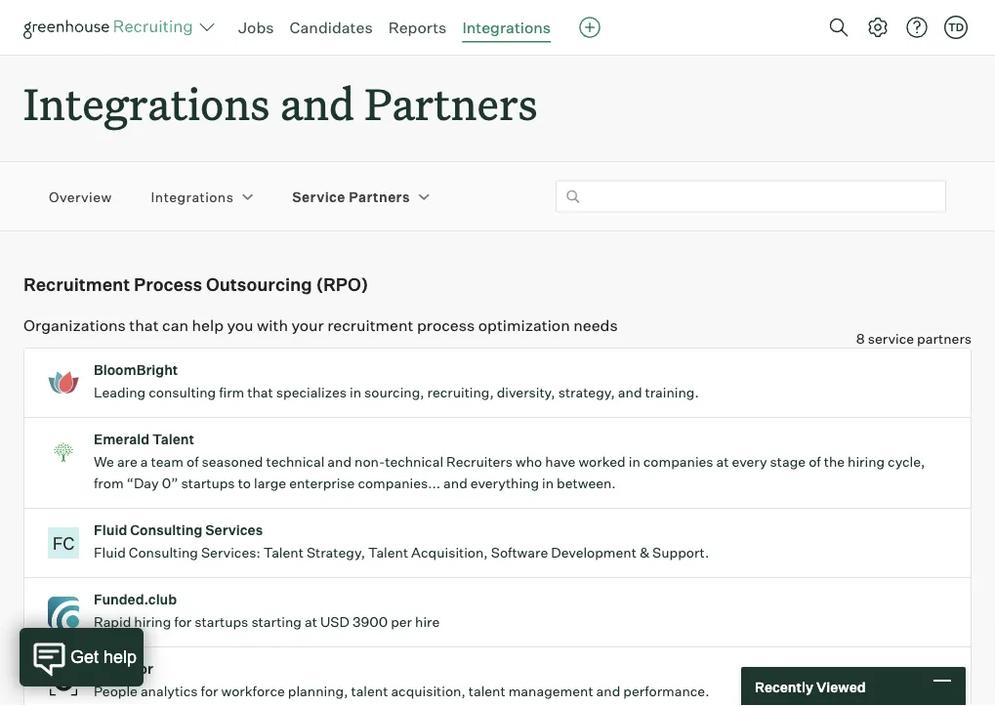 Task type: locate. For each thing, give the bounding box(es) containing it.
2 technical from the left
[[385, 453, 443, 470]]

technical up large
[[266, 453, 325, 470]]

partners
[[917, 330, 972, 347]]

0 horizontal spatial for
[[174, 614, 192, 631]]

organizations that can help you with your recruitment process optimization needs
[[23, 315, 618, 335]]

acquisition,
[[391, 683, 466, 700]]

integrations up recruitment process outsourcing (rpo)
[[151, 188, 234, 205]]

0 horizontal spatial of
[[187, 453, 199, 470]]

1 vertical spatial consulting
[[129, 544, 198, 561]]

specializes
[[276, 384, 347, 401]]

talent up the team on the left
[[152, 431, 194, 448]]

1 horizontal spatial technical
[[385, 453, 443, 470]]

startups inside emerald talent we are a team of seasoned technical and non-technical recruiters who have worked in companies at every stage of the hiring cycle, from "day 0" startups to large enterprise companies... and everything in between.
[[181, 475, 235, 492]]

0 vertical spatial in
[[350, 384, 361, 401]]

greenhouse recruiting image
[[23, 16, 199, 39]]

for down funded.club on the bottom left of the page
[[174, 614, 192, 631]]

0 horizontal spatial integrations link
[[151, 187, 234, 206]]

0 vertical spatial integrations
[[462, 18, 551, 37]]

at inside emerald talent we are a team of seasoned technical and non-technical recruiters who have worked in companies at every stage of the hiring cycle, from "day 0" startups to large enterprise companies... and everything in between.
[[716, 453, 729, 470]]

talent right planning,
[[351, 683, 388, 700]]

consulting up funded.club on the bottom left of the page
[[129, 544, 198, 561]]

0 horizontal spatial at
[[305, 614, 317, 631]]

integrations link up recruitment process outsourcing (rpo)
[[151, 187, 234, 206]]

None text field
[[556, 180, 946, 213]]

td button
[[940, 12, 972, 43]]

integrations down "greenhouse recruiting" image
[[23, 74, 270, 132]]

recruiters
[[446, 453, 513, 470]]

and right the management
[[596, 683, 620, 700]]

0 horizontal spatial hiring
[[134, 614, 171, 631]]

large
[[254, 475, 286, 492]]

fluid
[[94, 522, 127, 539], [94, 544, 126, 561]]

integrations link right reports link
[[462, 18, 551, 37]]

td
[[948, 21, 964, 34]]

fluid down from
[[94, 522, 127, 539]]

for inside the gradmor people analytics for workforce planning, talent acquisition, talent management and performance.
[[201, 683, 218, 700]]

technical
[[266, 453, 325, 470], [385, 453, 443, 470]]

that left can at top
[[129, 315, 159, 335]]

startups
[[181, 475, 235, 492], [195, 614, 248, 631]]

1 horizontal spatial that
[[247, 384, 273, 401]]

0 vertical spatial that
[[129, 315, 159, 335]]

at left usd
[[305, 614, 317, 631]]

3900
[[353, 614, 388, 631]]

and left training.
[[618, 384, 642, 401]]

your
[[291, 315, 324, 335]]

1 vertical spatial at
[[305, 614, 317, 631]]

at left every
[[716, 453, 729, 470]]

for
[[174, 614, 192, 631], [201, 683, 218, 700]]

from
[[94, 475, 124, 492]]

enterprise
[[289, 475, 355, 492]]

1 horizontal spatial integrations link
[[462, 18, 551, 37]]

at
[[716, 453, 729, 470], [305, 614, 317, 631]]

1 vertical spatial in
[[629, 453, 640, 470]]

startups down seasoned
[[181, 475, 235, 492]]

1 horizontal spatial for
[[201, 683, 218, 700]]

talent left strategy,
[[263, 544, 304, 561]]

hiring inside emerald talent we are a team of seasoned technical and non-technical recruiters who have worked in companies at every stage of the hiring cycle, from "day 0" startups to large enterprise companies... and everything in between.
[[848, 453, 885, 470]]

viewed
[[816, 678, 866, 695]]

0 horizontal spatial in
[[350, 384, 361, 401]]

recently viewed
[[755, 678, 866, 695]]

1 vertical spatial startups
[[195, 614, 248, 631]]

2 horizontal spatial talent
[[368, 544, 408, 561]]

0 vertical spatial startups
[[181, 475, 235, 492]]

1 horizontal spatial talent
[[469, 683, 506, 700]]

stage
[[770, 453, 806, 470]]

for inside "funded.club rapid hiring for startups starting at usd 3900 per hire"
[[174, 614, 192, 631]]

2 of from the left
[[809, 453, 821, 470]]

fc
[[52, 532, 75, 554]]

0"
[[162, 475, 178, 492]]

in
[[350, 384, 361, 401], [629, 453, 640, 470], [542, 475, 554, 492]]

strategy,
[[558, 384, 615, 401]]

0 vertical spatial at
[[716, 453, 729, 470]]

and down recruiters
[[443, 475, 468, 492]]

of
[[187, 453, 199, 470], [809, 453, 821, 470]]

gradmor people analytics for workforce planning, talent acquisition, talent management and performance.
[[94, 660, 709, 700]]

0 horizontal spatial talent
[[351, 683, 388, 700]]

process
[[417, 315, 475, 335]]

for for workforce
[[201, 683, 218, 700]]

and inside the gradmor people analytics for workforce planning, talent acquisition, talent management and performance.
[[596, 683, 620, 700]]

of left the
[[809, 453, 821, 470]]

talent right strategy,
[[368, 544, 408, 561]]

0 vertical spatial partners
[[365, 74, 538, 132]]

1 vertical spatial fluid
[[94, 544, 126, 561]]

in inside bloombright leading consulting firm that specializes in sourcing, recruiting, diversity, strategy, and training.
[[350, 384, 361, 401]]

hiring down funded.club on the bottom left of the page
[[134, 614, 171, 631]]

fluid right fc
[[94, 544, 126, 561]]

0 vertical spatial hiring
[[848, 453, 885, 470]]

talent inside emerald talent we are a team of seasoned technical and non-technical recruiters who have worked in companies at every stage of the hiring cycle, from "day 0" startups to large enterprise companies... and everything in between.
[[152, 431, 194, 448]]

1 vertical spatial that
[[247, 384, 273, 401]]

1 horizontal spatial at
[[716, 453, 729, 470]]

talent
[[351, 683, 388, 700], [469, 683, 506, 700]]

2 vertical spatial in
[[542, 475, 554, 492]]

optimization
[[478, 315, 570, 335]]

funded.club
[[94, 591, 177, 608]]

startups inside "funded.club rapid hiring for startups starting at usd 3900 per hire"
[[195, 614, 248, 631]]

fluid consulting services fluid consulting services: talent strategy, talent acquisition, software development & support.
[[94, 522, 709, 561]]

development
[[551, 544, 637, 561]]

with
[[257, 315, 288, 335]]

2 vertical spatial integrations
[[151, 188, 234, 205]]

integrations
[[462, 18, 551, 37], [23, 74, 270, 132], [151, 188, 234, 205]]

technical up companies...
[[385, 453, 443, 470]]

usd
[[320, 614, 350, 631]]

1 vertical spatial for
[[201, 683, 218, 700]]

for right analytics
[[201, 683, 218, 700]]

0 horizontal spatial talent
[[152, 431, 194, 448]]

"day
[[127, 475, 159, 492]]

1 technical from the left
[[266, 453, 325, 470]]

people
[[94, 683, 138, 700]]

bloombright leading consulting firm that specializes in sourcing, recruiting, diversity, strategy, and training.
[[94, 362, 699, 401]]

0 vertical spatial fluid
[[94, 522, 127, 539]]

that
[[129, 315, 159, 335], [247, 384, 273, 401]]

talent right acquisition, at bottom left
[[469, 683, 506, 700]]

and
[[280, 74, 355, 132], [618, 384, 642, 401], [327, 453, 352, 470], [443, 475, 468, 492], [596, 683, 620, 700]]

0 vertical spatial for
[[174, 614, 192, 631]]

integrations link
[[462, 18, 551, 37], [151, 187, 234, 206]]

consulting
[[130, 522, 202, 539], [129, 544, 198, 561]]

in down have on the right bottom of the page
[[542, 475, 554, 492]]

hiring
[[848, 453, 885, 470], [134, 614, 171, 631]]

partners down reports link
[[365, 74, 538, 132]]

needs
[[573, 315, 618, 335]]

of right the team on the left
[[187, 453, 199, 470]]

team
[[151, 453, 184, 470]]

&
[[640, 544, 650, 561]]

sourcing,
[[364, 384, 424, 401]]

8
[[856, 330, 865, 347]]

startups left starting on the left
[[195, 614, 248, 631]]

can
[[162, 315, 189, 335]]

that right firm
[[247, 384, 273, 401]]

and down candidates link on the top of page
[[280, 74, 355, 132]]

outsourcing
[[206, 273, 312, 295]]

starting
[[251, 614, 302, 631]]

consulting down '0"'
[[130, 522, 202, 539]]

1 vertical spatial hiring
[[134, 614, 171, 631]]

partners right "service"
[[349, 188, 410, 205]]

hiring right the
[[848, 453, 885, 470]]

companies
[[643, 453, 713, 470]]

1 fluid from the top
[[94, 522, 127, 539]]

0 horizontal spatial technical
[[266, 453, 325, 470]]

integrations right reports link
[[462, 18, 551, 37]]

1 horizontal spatial of
[[809, 453, 821, 470]]

to
[[238, 475, 251, 492]]

in left sourcing,
[[350, 384, 361, 401]]

1 horizontal spatial hiring
[[848, 453, 885, 470]]

in right "worked"
[[629, 453, 640, 470]]

training.
[[645, 384, 699, 401]]

hiring inside "funded.club rapid hiring for startups starting at usd 3900 per hire"
[[134, 614, 171, 631]]



Task type: vqa. For each thing, say whether or not it's contained in the screenshot.
the rightmost technical
yes



Task type: describe. For each thing, give the bounding box(es) containing it.
for for startups
[[174, 614, 192, 631]]

td button
[[944, 16, 968, 39]]

jobs link
[[238, 18, 274, 37]]

a
[[140, 453, 148, 470]]

between.
[[557, 475, 616, 492]]

1 vertical spatial partners
[[349, 188, 410, 205]]

overview link
[[49, 187, 112, 206]]

hire
[[415, 614, 440, 631]]

process
[[134, 273, 202, 295]]

service
[[868, 330, 914, 347]]

2 fluid from the top
[[94, 544, 126, 561]]

emerald
[[94, 431, 150, 448]]

companies...
[[358, 475, 441, 492]]

that inside bloombright leading consulting firm that specializes in sourcing, recruiting, diversity, strategy, and training.
[[247, 384, 273, 401]]

0 vertical spatial consulting
[[130, 522, 202, 539]]

planning,
[[288, 683, 348, 700]]

service partners
[[292, 188, 410, 205]]

and up enterprise
[[327, 453, 352, 470]]

recruiting,
[[427, 384, 494, 401]]

(rpo)
[[316, 273, 369, 295]]

the
[[824, 453, 845, 470]]

8 service partners
[[856, 330, 972, 347]]

acquisition,
[[411, 544, 488, 561]]

and inside bloombright leading consulting firm that specializes in sourcing, recruiting, diversity, strategy, and training.
[[618, 384, 642, 401]]

workforce
[[221, 683, 285, 700]]

reports
[[388, 18, 447, 37]]

have
[[545, 453, 576, 470]]

performance.
[[623, 683, 709, 700]]

help
[[192, 315, 224, 335]]

we
[[94, 453, 114, 470]]

integrations and partners
[[23, 74, 538, 132]]

2 talent from the left
[[469, 683, 506, 700]]

service partners link
[[292, 187, 410, 206]]

recruitment process outsourcing (rpo)
[[23, 273, 369, 295]]

recently
[[755, 678, 814, 695]]

search image
[[827, 16, 851, 39]]

candidates
[[290, 18, 373, 37]]

overview
[[49, 188, 112, 205]]

seasoned
[[202, 453, 263, 470]]

0 vertical spatial integrations link
[[462, 18, 551, 37]]

bloombright
[[94, 362, 178, 379]]

services
[[205, 522, 263, 539]]

per
[[391, 614, 412, 631]]

reports link
[[388, 18, 447, 37]]

firm
[[219, 384, 244, 401]]

funded.club rapid hiring for startups starting at usd 3900 per hire
[[94, 591, 440, 631]]

strategy,
[[307, 544, 365, 561]]

diversity,
[[497, 384, 555, 401]]

emerald talent we are a team of seasoned technical and non-technical recruiters who have worked in companies at every stage of the hiring cycle, from "day 0" startups to large enterprise companies... and everything in between.
[[94, 431, 925, 492]]

services:
[[201, 544, 260, 561]]

analytics
[[141, 683, 198, 700]]

1 horizontal spatial talent
[[263, 544, 304, 561]]

support.
[[652, 544, 709, 561]]

cycle,
[[888, 453, 925, 470]]

configure image
[[866, 16, 890, 39]]

at inside "funded.club rapid hiring for startups starting at usd 3900 per hire"
[[305, 614, 317, 631]]

leading
[[94, 384, 146, 401]]

1 of from the left
[[187, 453, 199, 470]]

1 vertical spatial integrations
[[23, 74, 270, 132]]

gradmor
[[94, 660, 153, 677]]

worked
[[579, 453, 626, 470]]

everything
[[471, 475, 539, 492]]

recruitment
[[327, 315, 414, 335]]

organizations
[[23, 315, 126, 335]]

every
[[732, 453, 767, 470]]

1 horizontal spatial in
[[542, 475, 554, 492]]

1 vertical spatial integrations link
[[151, 187, 234, 206]]

you
[[227, 315, 254, 335]]

jobs
[[238, 18, 274, 37]]

2 horizontal spatial in
[[629, 453, 640, 470]]

are
[[117, 453, 138, 470]]

recruitment
[[23, 273, 130, 295]]

consulting
[[149, 384, 216, 401]]

service
[[292, 188, 346, 205]]

non-
[[355, 453, 385, 470]]

rapid
[[94, 614, 131, 631]]

1 talent from the left
[[351, 683, 388, 700]]

software
[[491, 544, 548, 561]]

0 horizontal spatial that
[[129, 315, 159, 335]]

who
[[516, 453, 542, 470]]

management
[[508, 683, 593, 700]]

candidates link
[[290, 18, 373, 37]]



